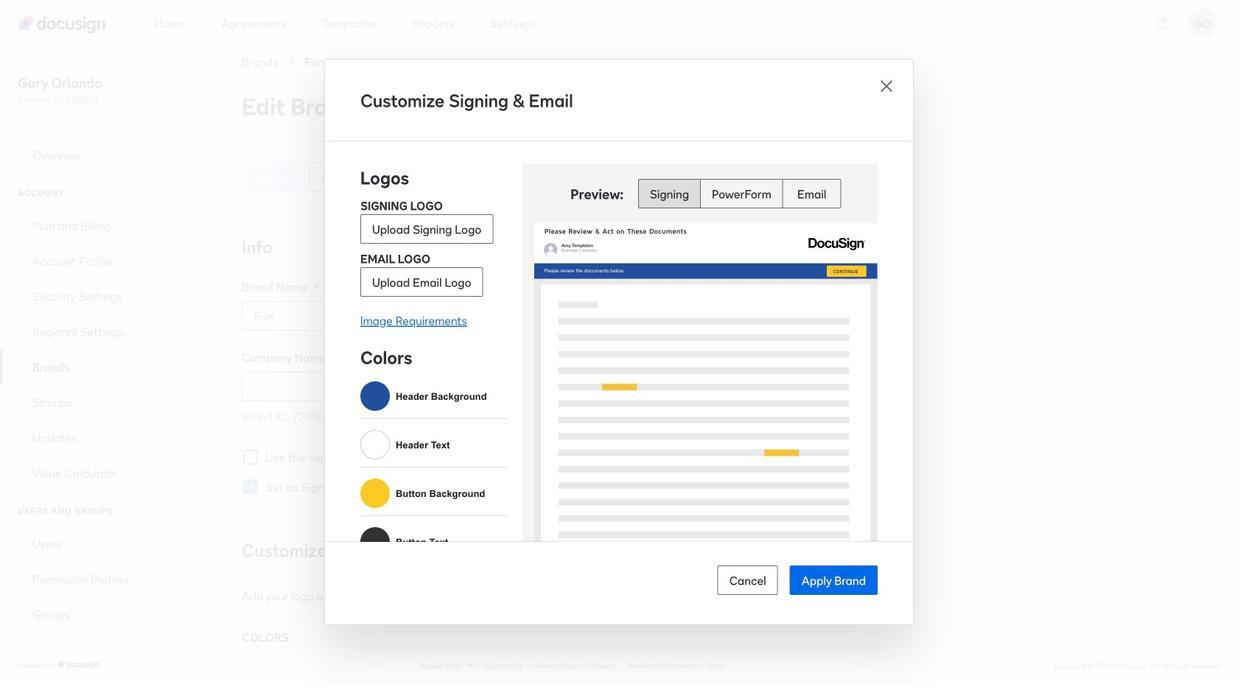 Task type: describe. For each thing, give the bounding box(es) containing it.
docusign admin image
[[19, 16, 108, 34]]



Task type: locate. For each thing, give the bounding box(es) containing it.
logo image
[[58, 662, 100, 670]]

group
[[638, 179, 842, 209]]

account element
[[0, 208, 206, 491]]

users and groups element
[[0, 527, 206, 633]]

None text field
[[243, 302, 462, 330]]

None text field
[[243, 373, 462, 401]]



Task type: vqa. For each thing, say whether or not it's contained in the screenshot.
Signing and Sending element
no



